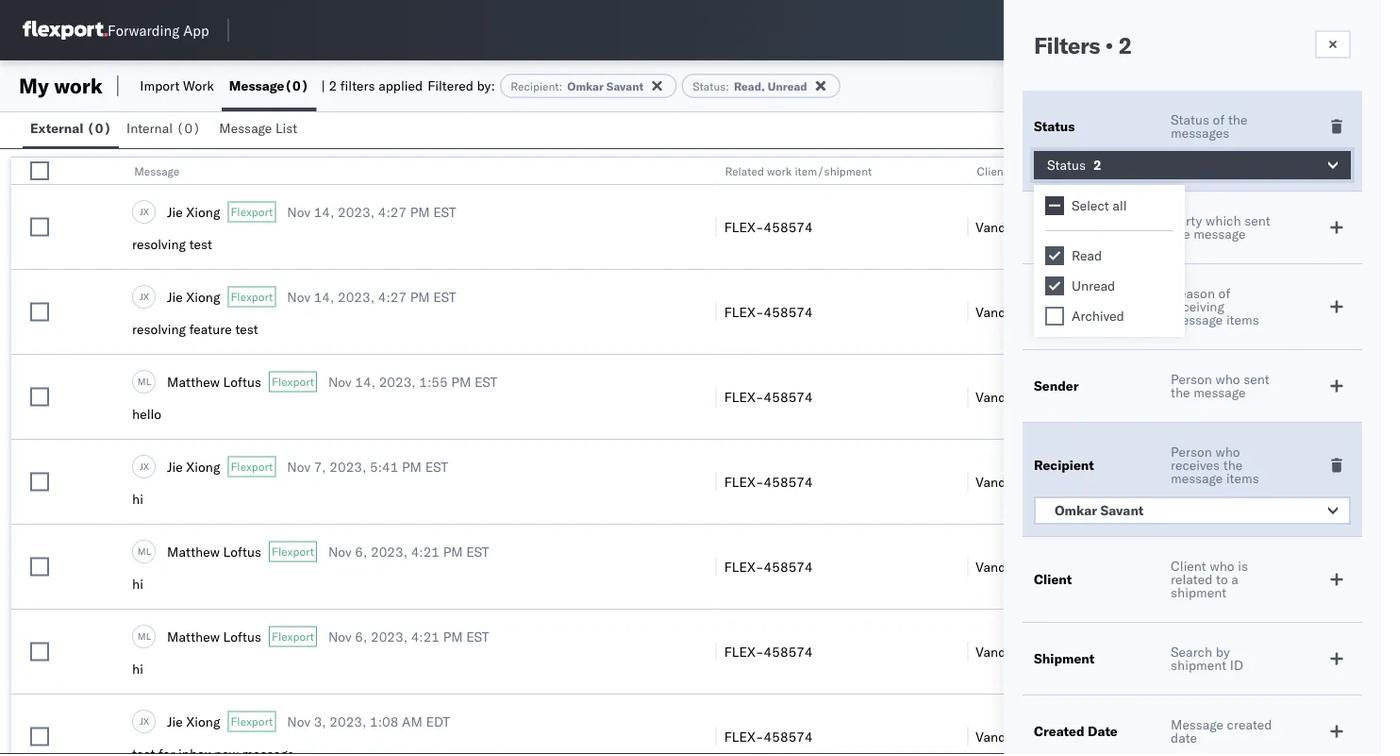 Task type: locate. For each thing, give the bounding box(es) containing it.
jie xiong
[[167, 203, 220, 220], [167, 288, 220, 305], [167, 458, 220, 475], [167, 713, 220, 730]]

recipient for recipient
[[1034, 457, 1095, 473]]

2 jie xiong from the top
[[167, 288, 220, 305]]

recipient
[[511, 79, 559, 93], [1034, 457, 1095, 473]]

1 matthew from the top
[[167, 373, 220, 390]]

1 vertical spatial test
[[235, 321, 258, 337]]

reason
[[1171, 285, 1216, 302], [1034, 298, 1081, 315]]

m
[[138, 375, 146, 387], [138, 545, 146, 557], [138, 630, 146, 642]]

2 resolving from the top
[[132, 321, 186, 337]]

0 vertical spatial shipment
[[1171, 584, 1227, 601]]

status inside status of the messages
[[1171, 111, 1210, 128]]

the up actions on the right top
[[1229, 111, 1248, 128]]

message inside person who receives the message items
[[1171, 470, 1223, 487]]

0 vertical spatial nov 6, 2023, 4:21 pm est
[[328, 543, 490, 560]]

archived
[[1072, 308, 1125, 324]]

1 horizontal spatial party
[[1171, 212, 1203, 229]]

message inside 'message created date'
[[1171, 716, 1224, 733]]

test up resolving feature test
[[189, 236, 212, 252]]

: right by:
[[559, 79, 563, 93]]

person
[[1171, 371, 1213, 387], [1171, 444, 1213, 460]]

0 vertical spatial omkar
[[568, 79, 604, 93]]

sent for party which sent the message
[[1245, 212, 1271, 229]]

0 vertical spatial 4:21
[[411, 543, 440, 560]]

status
[[693, 79, 726, 93], [1171, 111, 1210, 128], [1034, 118, 1075, 134], [1048, 157, 1086, 173]]

person inside person who receives the message items
[[1171, 444, 1213, 460]]

4:27
[[378, 203, 407, 220], [378, 288, 407, 305]]

5 resize handle column header from the left
[[1348, 158, 1370, 754]]

person for person who sent the message
[[1171, 371, 1213, 387]]

1 resize handle column header from the left
[[64, 158, 87, 754]]

0 vertical spatial nov 14, 2023, 4:27 pm est
[[287, 203, 457, 220]]

the for party which sent the message
[[1171, 226, 1191, 242]]

1 horizontal spatial 2
[[1094, 157, 1102, 173]]

the up receives
[[1171, 384, 1191, 401]]

message for party which sent the message
[[1194, 226, 1246, 242]]

l
[[146, 375, 151, 387], [146, 545, 151, 557], [146, 630, 151, 642]]

the left which on the right top of the page
[[1171, 226, 1191, 242]]

party
[[1171, 212, 1203, 229], [1089, 219, 1124, 235]]

0 horizontal spatial 2
[[329, 77, 337, 94]]

resolving
[[132, 236, 186, 252], [132, 321, 186, 337]]

1 vertical spatial 14,
[[314, 288, 334, 305]]

7 458574 from the top
[[764, 728, 813, 745]]

2 matthew from the top
[[167, 543, 220, 560]]

(0) right external
[[87, 120, 111, 136]]

recipient right by:
[[511, 79, 559, 93]]

2 vertical spatial matthew loftus
[[167, 628, 261, 645]]

client left to
[[1171, 558, 1207, 574]]

reason down read
[[1034, 298, 1081, 315]]

party left which on the right top of the page
[[1171, 212, 1203, 229]]

:
[[559, 79, 563, 93], [726, 79, 730, 93]]

1 vertical spatial m
[[138, 545, 146, 557]]

2 up select all
[[1094, 157, 1102, 173]]

1 vertical spatial unread
[[1072, 277, 1116, 294]]

(0) for internal (0)
[[176, 120, 201, 136]]

flex-
[[725, 218, 764, 235], [725, 303, 764, 320], [725, 388, 764, 405], [725, 473, 764, 490], [725, 558, 764, 575], [725, 643, 764, 660], [725, 728, 764, 745]]

forwarding
[[108, 21, 180, 39]]

(0) for message (0)
[[284, 77, 309, 94]]

(0) right "internal"
[[176, 120, 201, 136]]

work for my
[[54, 73, 103, 99]]

shipment left a
[[1171, 584, 1227, 601]]

3 hi from the top
[[132, 661, 143, 677]]

0 horizontal spatial :
[[559, 79, 563, 93]]

0 vertical spatial who
[[1216, 371, 1241, 387]]

3,
[[314, 713, 326, 730]]

2 horizontal spatial 2
[[1119, 31, 1132, 59]]

0 vertical spatial m
[[138, 375, 146, 387]]

j x
[[140, 206, 149, 217], [140, 290, 149, 302], [140, 460, 149, 472], [140, 715, 149, 727]]

message
[[1194, 226, 1246, 242], [1171, 311, 1223, 328], [1194, 384, 1246, 401], [1171, 470, 1223, 487]]

0 vertical spatial work
[[54, 73, 103, 99]]

2 vertical spatial who
[[1210, 558, 1235, 574]]

of inside status of the messages
[[1213, 111, 1225, 128]]

3 xiong from the top
[[186, 458, 220, 475]]

status of the messages
[[1171, 111, 1248, 141]]

omkar
[[568, 79, 604, 93], [1055, 502, 1098, 519]]

6, down nov 7, 2023, 5:41 pm est
[[355, 543, 367, 560]]

who inside person who sent the message
[[1216, 371, 1241, 387]]

message up person who sent the message
[[1171, 311, 1223, 328]]

1 vertical spatial recipient
[[1034, 457, 1095, 473]]

my work
[[19, 73, 103, 99]]

2 vertical spatial l
[[146, 630, 151, 642]]

2 m l from the top
[[138, 545, 151, 557]]

2023,
[[338, 203, 375, 220], [338, 288, 375, 305], [379, 373, 416, 390], [330, 458, 367, 475], [371, 543, 408, 560], [371, 628, 408, 645], [330, 713, 367, 730]]

hello
[[132, 406, 162, 422]]

matthew
[[167, 373, 220, 390], [167, 543, 220, 560], [167, 628, 220, 645]]

1 nov 6, 2023, 4:21 pm est from the top
[[328, 543, 490, 560]]

1 4:27 from the top
[[378, 203, 407, 220]]

1 jie from the top
[[167, 203, 183, 220]]

resize handle column header for client
[[1197, 158, 1219, 754]]

flexport
[[231, 205, 273, 219], [231, 290, 273, 304], [272, 375, 314, 389], [231, 460, 273, 474], [272, 545, 314, 559], [272, 630, 314, 644], [231, 714, 273, 729]]

1 flex- from the top
[[725, 218, 764, 235]]

0 vertical spatial 4:27
[[378, 203, 407, 220]]

3 flex- from the top
[[725, 388, 764, 405]]

2 horizontal spatial client
[[1171, 558, 1207, 574]]

0 horizontal spatial recipient
[[511, 79, 559, 93]]

1 vertical spatial of
[[1219, 285, 1231, 302]]

1 vertical spatial who
[[1216, 444, 1241, 460]]

None checkbox
[[1046, 196, 1065, 215], [30, 218, 49, 236], [1046, 246, 1065, 265], [1046, 277, 1065, 295], [30, 302, 49, 321], [30, 472, 49, 491], [30, 727, 49, 746], [1046, 196, 1065, 215], [30, 218, 49, 236], [1046, 246, 1065, 265], [1046, 277, 1065, 295], [30, 302, 49, 321], [30, 472, 49, 491], [30, 727, 49, 746]]

items inside person who receives the message items
[[1227, 470, 1260, 487]]

0 vertical spatial l
[[146, 375, 151, 387]]

all
[[1113, 197, 1128, 214]]

3 resize handle column header from the left
[[945, 158, 968, 754]]

None checkbox
[[30, 161, 49, 180], [1046, 307, 1065, 326], [30, 387, 49, 406], [30, 557, 49, 576], [30, 642, 49, 661], [30, 161, 49, 180], [1046, 307, 1065, 326], [30, 387, 49, 406], [30, 557, 49, 576], [30, 642, 49, 661]]

1 vertical spatial nov 14, 2023, 4:27 pm est
[[287, 288, 457, 305]]

sending party
[[1034, 219, 1124, 235]]

1 vertical spatial sent
[[1244, 371, 1270, 387]]

0 vertical spatial of
[[1213, 111, 1225, 128]]

message list
[[219, 120, 298, 136]]

4:27 for resolving test
[[378, 203, 407, 220]]

of
[[1213, 111, 1225, 128], [1219, 285, 1231, 302]]

of inside reason of receiving message items
[[1219, 285, 1231, 302]]

recipient for recipient : omkar savant
[[511, 79, 559, 93]]

(0) left |
[[284, 77, 309, 94]]

1 resolving from the top
[[132, 236, 186, 252]]

client up shipment
[[1034, 571, 1072, 588]]

nov 14, 2023, 4:27 pm est for test
[[287, 288, 457, 305]]

6, up 'nov 3, 2023, 1:08 am edt'
[[355, 628, 367, 645]]

1 vertical spatial loftus
[[223, 543, 261, 560]]

shipment
[[1171, 584, 1227, 601], [1171, 657, 1227, 673]]

external
[[30, 120, 84, 136]]

x
[[143, 206, 149, 217], [143, 290, 149, 302], [143, 460, 149, 472], [143, 715, 149, 727]]

my
[[19, 73, 49, 99]]

person who sent the message
[[1171, 371, 1270, 401]]

1 horizontal spatial savant
[[1101, 502, 1144, 519]]

list
[[276, 120, 298, 136]]

items right receives
[[1227, 470, 1260, 487]]

0 vertical spatial sent
[[1245, 212, 1271, 229]]

the
[[1229, 111, 1248, 128], [1171, 226, 1191, 242], [1171, 384, 1191, 401], [1224, 457, 1243, 473]]

2 j x from the top
[[140, 290, 149, 302]]

message for person who sent the message
[[1194, 384, 1246, 401]]

1 vertical spatial 4:21
[[411, 628, 440, 645]]

nov 6, 2023, 4:21 pm est up am on the bottom
[[328, 628, 490, 645]]

0 vertical spatial test
[[189, 236, 212, 252]]

(0)
[[284, 77, 309, 94], [87, 120, 111, 136], [176, 120, 201, 136]]

person inside person who sent the message
[[1171, 371, 1213, 387]]

loftus
[[223, 373, 261, 390], [223, 543, 261, 560], [223, 628, 261, 645]]

sent right which on the right top of the page
[[1245, 212, 1271, 229]]

0 vertical spatial recipient
[[511, 79, 559, 93]]

resize handle column header for message
[[693, 158, 716, 754]]

message inside party which sent the message
[[1194, 226, 1246, 242]]

receiving
[[1171, 298, 1225, 315]]

1 horizontal spatial unread
[[1072, 277, 1116, 294]]

the inside person who receives the message items
[[1224, 457, 1243, 473]]

sent down reason of receiving message items
[[1244, 371, 1270, 387]]

3 x from the top
[[143, 460, 149, 472]]

2 nov 14, 2023, 4:27 pm est from the top
[[287, 288, 457, 305]]

party down select all
[[1089, 219, 1124, 235]]

m l
[[138, 375, 151, 387], [138, 545, 151, 557], [138, 630, 151, 642]]

items
[[1227, 311, 1260, 328], [1227, 470, 1260, 487]]

: for status
[[726, 79, 730, 93]]

1 vertical spatial person
[[1171, 444, 1213, 460]]

0 horizontal spatial reason
[[1034, 298, 1081, 315]]

2 items from the top
[[1227, 470, 1260, 487]]

1 matthew loftus from the top
[[167, 373, 261, 390]]

person up omkar savant button at the right bottom of page
[[1171, 444, 1213, 460]]

0 horizontal spatial party
[[1089, 219, 1124, 235]]

nov 14, 2023, 4:27 pm est for resolving test
[[287, 203, 457, 220]]

0 vertical spatial m l
[[138, 375, 151, 387]]

1 horizontal spatial omkar
[[1055, 502, 1098, 519]]

to
[[1217, 571, 1229, 588]]

1 horizontal spatial work
[[768, 164, 792, 178]]

0 vertical spatial person
[[1171, 371, 1213, 387]]

resolving up resolving feature test
[[132, 236, 186, 252]]

2 vertical spatial loftus
[[223, 628, 261, 645]]

4 flex- from the top
[[725, 473, 764, 490]]

4 x from the top
[[143, 715, 149, 727]]

message left created
[[1171, 716, 1224, 733]]

1 vertical spatial matthew loftus
[[167, 543, 261, 560]]

3 matthew loftus from the top
[[167, 628, 261, 645]]

1 person from the top
[[1171, 371, 1213, 387]]

1 j from the top
[[140, 206, 143, 217]]

1 horizontal spatial :
[[726, 79, 730, 93]]

2 right •
[[1119, 31, 1132, 59]]

1:08
[[370, 713, 399, 730]]

2 vertical spatial m
[[138, 630, 146, 642]]

reason down party which sent the message
[[1171, 285, 1216, 302]]

1 horizontal spatial reason
[[1171, 285, 1216, 302]]

resize handle column header
[[64, 158, 87, 754], [693, 158, 716, 754], [945, 158, 968, 754], [1197, 158, 1219, 754], [1348, 158, 1370, 754]]

unread
[[768, 79, 808, 93], [1072, 277, 1116, 294]]

2 right |
[[329, 77, 337, 94]]

1 vertical spatial 6,
[[355, 628, 367, 645]]

0 horizontal spatial omkar
[[568, 79, 604, 93]]

2 resize handle column header from the left
[[693, 158, 716, 754]]

0 horizontal spatial test
[[189, 236, 212, 252]]

recipient up omkar savant at the bottom right of the page
[[1034, 457, 1095, 473]]

2 x from the top
[[143, 290, 149, 302]]

4 j x from the top
[[140, 715, 149, 727]]

2 4:27 from the top
[[378, 288, 407, 305]]

1 horizontal spatial test
[[235, 321, 258, 337]]

est
[[434, 203, 457, 220], [434, 288, 457, 305], [475, 373, 498, 390], [425, 458, 448, 475], [467, 543, 490, 560], [467, 628, 490, 645]]

items right receiving
[[1227, 311, 1260, 328]]

2 shipment from the top
[[1171, 657, 1227, 673]]

1 horizontal spatial recipient
[[1034, 457, 1095, 473]]

status for status : read, unread
[[693, 79, 726, 93]]

unread up archived
[[1072, 277, 1116, 294]]

0 vertical spatial 6,
[[355, 543, 367, 560]]

test right feature
[[235, 321, 258, 337]]

savant inside button
[[1101, 502, 1144, 519]]

omkar savant button
[[1034, 496, 1352, 525]]

message down internal (0) button
[[134, 164, 179, 178]]

6 flex- from the top
[[725, 643, 764, 660]]

the right receives
[[1224, 457, 1243, 473]]

1 vertical spatial omkar
[[1055, 502, 1098, 519]]

1:55
[[419, 373, 448, 390]]

am
[[402, 713, 423, 730]]

sent inside party which sent the message
[[1245, 212, 1271, 229]]

1 xiong from the top
[[186, 203, 220, 220]]

2 : from the left
[[726, 79, 730, 93]]

|
[[321, 77, 325, 94]]

shipment left id
[[1171, 657, 1227, 673]]

6 458574 from the top
[[764, 643, 813, 660]]

message down actions on the right top
[[1194, 226, 1246, 242]]

1 vertical spatial m l
[[138, 545, 151, 557]]

1 vertical spatial items
[[1227, 470, 1260, 487]]

1 vertical spatial hi
[[132, 576, 143, 592]]

message for message (0)
[[229, 77, 284, 94]]

3 j from the top
[[140, 460, 143, 472]]

2 m from the top
[[138, 545, 146, 557]]

message up person who receives the message items
[[1194, 384, 1246, 401]]

who inside person who receives the message items
[[1216, 444, 1241, 460]]

is
[[1239, 558, 1249, 574]]

the inside person who sent the message
[[1171, 384, 1191, 401]]

1 vertical spatial shipment
[[1171, 657, 1227, 673]]

savant
[[607, 79, 644, 93], [1101, 502, 1144, 519]]

flexport up 7,
[[272, 375, 314, 389]]

message created date
[[1171, 716, 1273, 746]]

xiong
[[186, 203, 220, 220], [186, 288, 220, 305], [186, 458, 220, 475], [186, 713, 220, 730]]

14, for resolving test
[[314, 203, 334, 220]]

who for sent
[[1216, 371, 1241, 387]]

0 vertical spatial matthew loftus
[[167, 373, 261, 390]]

0 vertical spatial items
[[1227, 311, 1260, 328]]

flexport up the 3,
[[272, 630, 314, 644]]

message for message list
[[219, 120, 272, 136]]

omkar inside button
[[1055, 502, 1098, 519]]

2 4:21 from the top
[[411, 628, 440, 645]]

created date
[[1034, 723, 1118, 739]]

nov 6, 2023, 4:21 pm est down 5:41
[[328, 543, 490, 560]]

by:
[[477, 77, 495, 94]]

jie
[[167, 203, 183, 220], [167, 288, 183, 305], [167, 458, 183, 475], [167, 713, 183, 730]]

1 vertical spatial resolving
[[132, 321, 186, 337]]

4 jie from the top
[[167, 713, 183, 730]]

0 horizontal spatial savant
[[607, 79, 644, 93]]

flex- 458574
[[725, 218, 813, 235], [725, 303, 813, 320], [725, 388, 813, 405], [725, 473, 813, 490], [725, 558, 813, 575], [725, 643, 813, 660], [725, 728, 813, 745]]

: for recipient
[[559, 79, 563, 93]]

3 m l from the top
[[138, 630, 151, 642]]

resolving left feature
[[132, 321, 186, 337]]

0 vertical spatial 14,
[[314, 203, 334, 220]]

reason for reason of receiving message items
[[1171, 285, 1216, 302]]

message for message created date
[[1171, 716, 1224, 733]]

1 vertical spatial matthew
[[167, 543, 220, 560]]

nov 6, 2023, 4:21 pm est
[[328, 543, 490, 560], [328, 628, 490, 645]]

work up external (0)
[[54, 73, 103, 99]]

resize handle column header for actions
[[1348, 158, 1370, 754]]

Search Shipments (/) text field
[[1020, 16, 1202, 44]]

of for receiving
[[1219, 285, 1231, 302]]

2 matthew loftus from the top
[[167, 543, 261, 560]]

0 vertical spatial loftus
[[223, 373, 261, 390]]

0 horizontal spatial unread
[[768, 79, 808, 93]]

person down receiving
[[1171, 371, 1213, 387]]

import work button
[[132, 60, 222, 111]]

4:21
[[411, 543, 440, 560], [411, 628, 440, 645]]

4 458574 from the top
[[764, 473, 813, 490]]

person for person who receives the message items
[[1171, 444, 1213, 460]]

j
[[140, 206, 143, 217], [140, 290, 143, 302], [140, 460, 143, 472], [140, 715, 143, 727]]

2 vertical spatial m l
[[138, 630, 151, 642]]

1 vertical spatial savant
[[1101, 502, 1144, 519]]

select
[[1072, 197, 1110, 214]]

2 vertical spatial matthew
[[167, 628, 220, 645]]

flexport down 7,
[[272, 545, 314, 559]]

the for person who receives the message items
[[1224, 457, 1243, 473]]

nov
[[287, 203, 311, 220], [287, 288, 311, 305], [328, 373, 352, 390], [287, 458, 311, 475], [328, 543, 352, 560], [328, 628, 352, 645], [287, 713, 311, 730]]

who for is
[[1210, 558, 1235, 574]]

client left status 2
[[977, 164, 1008, 178]]

1 vertical spatial 2
[[329, 77, 337, 94]]

0 vertical spatial matthew
[[167, 373, 220, 390]]

select all
[[1072, 197, 1128, 214]]

1 vertical spatial 4:27
[[378, 288, 407, 305]]

1 horizontal spatial (0)
[[176, 120, 201, 136]]

1 vertical spatial work
[[768, 164, 792, 178]]

who left 'is'
[[1210, 558, 1235, 574]]

status : read, unread
[[693, 79, 808, 93]]

0 vertical spatial hi
[[132, 491, 143, 507]]

who down person who sent the message
[[1216, 444, 1241, 460]]

2 vertical spatial 2
[[1094, 157, 1102, 173]]

resolving test
[[132, 236, 212, 252]]

hi
[[132, 491, 143, 507], [132, 576, 143, 592], [132, 661, 143, 677]]

who inside client who is related to a shipment
[[1210, 558, 1235, 574]]

6 flex- 458574 from the top
[[725, 643, 813, 660]]

message inside button
[[219, 120, 272, 136]]

message up message list
[[229, 77, 284, 94]]

1 vertical spatial nov 6, 2023, 4:21 pm est
[[328, 628, 490, 645]]

6 vandelay from the top
[[976, 643, 1031, 660]]

0 vertical spatial unread
[[768, 79, 808, 93]]

1 horizontal spatial client
[[1034, 571, 1072, 588]]

1 nov 14, 2023, 4:27 pm est from the top
[[287, 203, 457, 220]]

matthew loftus
[[167, 373, 261, 390], [167, 543, 261, 560], [167, 628, 261, 645]]

2 person from the top
[[1171, 444, 1213, 460]]

work right related
[[768, 164, 792, 178]]

0 vertical spatial 2
[[1119, 31, 1132, 59]]

status for status of the messages
[[1171, 111, 1210, 128]]

party which sent the message
[[1171, 212, 1271, 242]]

unread right read, in the right of the page
[[768, 79, 808, 93]]

2 horizontal spatial (0)
[[284, 77, 309, 94]]

4 resize handle column header from the left
[[1197, 158, 1219, 754]]

0 horizontal spatial (0)
[[87, 120, 111, 136]]

sent inside person who sent the message
[[1244, 371, 1270, 387]]

1 shipment from the top
[[1171, 584, 1227, 601]]

1 4:21 from the top
[[411, 543, 440, 560]]

reason inside reason of receiving message items
[[1171, 285, 1216, 302]]

1 items from the top
[[1227, 311, 1260, 328]]

message left the 'list'
[[219, 120, 272, 136]]

who down reason of receiving message items
[[1216, 371, 1241, 387]]

message up omkar savant button at the right bottom of page
[[1171, 470, 1223, 487]]

2 vertical spatial hi
[[132, 661, 143, 677]]

items inside reason of receiving message items
[[1227, 311, 1260, 328]]

: left read, in the right of the page
[[726, 79, 730, 93]]

1 vertical spatial l
[[146, 545, 151, 557]]

0 horizontal spatial work
[[54, 73, 103, 99]]

message inside person who sent the message
[[1194, 384, 1246, 401]]

4:27 for test
[[378, 288, 407, 305]]

0 vertical spatial resolving
[[132, 236, 186, 252]]

1 : from the left
[[559, 79, 563, 93]]

1 m from the top
[[138, 375, 146, 387]]

| 2 filters applied filtered by:
[[321, 77, 495, 94]]

resize handle column header for related work item/shipment
[[945, 158, 968, 754]]

the inside party which sent the message
[[1171, 226, 1191, 242]]

7 vandelay from the top
[[976, 728, 1031, 745]]



Task type: vqa. For each thing, say whether or not it's contained in the screenshot.


Task type: describe. For each thing, give the bounding box(es) containing it.
omkar savant
[[1055, 502, 1144, 519]]

flexport down message list button
[[231, 205, 273, 219]]

item/shipment
[[795, 164, 873, 178]]

2 l from the top
[[146, 545, 151, 557]]

by
[[1216, 644, 1230, 660]]

1 jie xiong from the top
[[167, 203, 220, 220]]

2 loftus from the top
[[223, 543, 261, 560]]

flexport. image
[[23, 21, 108, 40]]

read
[[1072, 247, 1103, 264]]

3 loftus from the top
[[223, 628, 261, 645]]

flexport up feature
[[231, 290, 273, 304]]

message (0)
[[229, 77, 309, 94]]

client who is related to a shipment
[[1171, 558, 1249, 601]]

1 6, from the top
[[355, 543, 367, 560]]

messages
[[1171, 125, 1230, 141]]

nov 14, 2023, 1:55 pm est
[[328, 373, 498, 390]]

flexport left 7,
[[231, 460, 273, 474]]

1 loftus from the top
[[223, 373, 261, 390]]

3 jie xiong from the top
[[167, 458, 220, 475]]

1 l from the top
[[146, 375, 151, 387]]

work for related
[[768, 164, 792, 178]]

5:41
[[370, 458, 399, 475]]

the inside status of the messages
[[1229, 111, 1248, 128]]

message for person who receives the message items
[[1171, 470, 1223, 487]]

0 vertical spatial savant
[[607, 79, 644, 93]]

import work
[[140, 77, 214, 94]]

app
[[183, 21, 209, 39]]

3 458574 from the top
[[764, 388, 813, 405]]

0 horizontal spatial client
[[977, 164, 1008, 178]]

2 hi from the top
[[132, 576, 143, 592]]

3 flex- 458574 from the top
[[725, 388, 813, 405]]

1 hi from the top
[[132, 491, 143, 507]]

created
[[1034, 723, 1085, 739]]

sending
[[1034, 219, 1086, 235]]

resolving feature test
[[132, 321, 258, 337]]

1 m l from the top
[[138, 375, 151, 387]]

receives
[[1171, 457, 1220, 473]]

filters
[[1034, 31, 1101, 59]]

the for person who sent the message
[[1171, 384, 1191, 401]]

4 j from the top
[[140, 715, 143, 727]]

5 flex- from the top
[[725, 558, 764, 575]]

reason of receiving message items
[[1171, 285, 1260, 328]]

7,
[[314, 458, 326, 475]]

internal (0)
[[127, 120, 201, 136]]

nov 3, 2023, 1:08 am edt
[[287, 713, 450, 730]]

7 flex- from the top
[[725, 728, 764, 745]]

search by shipment id
[[1171, 644, 1244, 673]]

3 vandelay from the top
[[976, 388, 1031, 405]]

external (0)
[[30, 120, 111, 136]]

(0) for external (0)
[[87, 120, 111, 136]]

flexport left the 3,
[[231, 714, 273, 729]]

2 vertical spatial 14,
[[355, 373, 376, 390]]

3 j x from the top
[[140, 460, 149, 472]]

internal (0) button
[[119, 111, 212, 148]]

1 x from the top
[[143, 206, 149, 217]]

•
[[1106, 31, 1114, 59]]

search
[[1171, 644, 1213, 660]]

related
[[1171, 571, 1213, 588]]

external (0) button
[[23, 111, 119, 148]]

internal
[[127, 120, 173, 136]]

nov 7, 2023, 5:41 pm est
[[287, 458, 448, 475]]

2 for | 2 filters applied filtered by:
[[329, 77, 337, 94]]

created
[[1228, 716, 1273, 733]]

message list button
[[212, 111, 309, 148]]

filters • 2
[[1034, 31, 1132, 59]]

resolving for resolving test
[[132, 236, 186, 252]]

2 jie from the top
[[167, 288, 183, 305]]

feature
[[189, 321, 232, 337]]

resolving for resolving feature test
[[132, 321, 186, 337]]

forwarding app
[[108, 21, 209, 39]]

14, for test
[[314, 288, 334, 305]]

forwarding app link
[[23, 21, 209, 40]]

recipient : omkar savant
[[511, 79, 644, 93]]

date
[[1088, 723, 1118, 739]]

1 flex- 458574 from the top
[[725, 218, 813, 235]]

5 458574 from the top
[[764, 558, 813, 575]]

status for status 2
[[1048, 157, 1086, 173]]

status 2
[[1048, 157, 1102, 173]]

2 xiong from the top
[[186, 288, 220, 305]]

person who receives the message items
[[1171, 444, 1260, 487]]

3 l from the top
[[146, 630, 151, 642]]

which
[[1206, 212, 1242, 229]]

4 jie xiong from the top
[[167, 713, 220, 730]]

related
[[725, 164, 765, 178]]

id
[[1230, 657, 1244, 673]]

2 flex- from the top
[[725, 303, 764, 320]]

5 flex- 458574 from the top
[[725, 558, 813, 575]]

2 6, from the top
[[355, 628, 367, 645]]

shipment
[[1034, 650, 1095, 667]]

7 flex- 458574 from the top
[[725, 728, 813, 745]]

4 xiong from the top
[[186, 713, 220, 730]]

shipment inside search by shipment id
[[1171, 657, 1227, 673]]

read,
[[734, 79, 765, 93]]

applied
[[379, 77, 423, 94]]

1 458574 from the top
[[764, 218, 813, 235]]

work
[[183, 77, 214, 94]]

who for receives
[[1216, 444, 1241, 460]]

3 jie from the top
[[167, 458, 183, 475]]

edt
[[426, 713, 450, 730]]

4 vandelay from the top
[[976, 473, 1031, 490]]

5 vandelay from the top
[[976, 558, 1031, 575]]

client inside client who is related to a shipment
[[1171, 558, 1207, 574]]

a
[[1232, 571, 1239, 588]]

status for status
[[1034, 118, 1075, 134]]

shipment inside client who is related to a shipment
[[1171, 584, 1227, 601]]

2 vandelay from the top
[[976, 303, 1031, 320]]

filters
[[340, 77, 375, 94]]

message inside reason of receiving message items
[[1171, 311, 1223, 328]]

message for message
[[134, 164, 179, 178]]

of for the
[[1213, 111, 1225, 128]]

2 nov 6, 2023, 4:21 pm est from the top
[[328, 628, 490, 645]]

2 j from the top
[[140, 290, 143, 302]]

import
[[140, 77, 180, 94]]

filtered
[[428, 77, 474, 94]]

3 m from the top
[[138, 630, 146, 642]]

3 matthew from the top
[[167, 628, 220, 645]]

1 vandelay from the top
[[976, 218, 1031, 235]]

reason for reason
[[1034, 298, 1081, 315]]

date
[[1171, 730, 1198, 746]]

actions
[[1229, 164, 1268, 178]]

related work item/shipment
[[725, 164, 873, 178]]

2 flex- 458574 from the top
[[725, 303, 813, 320]]

4 flex- 458574 from the top
[[725, 473, 813, 490]]

sent for person who sent the message
[[1244, 371, 1270, 387]]

2 for status 2
[[1094, 157, 1102, 173]]

party inside party which sent the message
[[1171, 212, 1203, 229]]

sender
[[1034, 378, 1079, 394]]

2 458574 from the top
[[764, 303, 813, 320]]

1 j x from the top
[[140, 206, 149, 217]]



